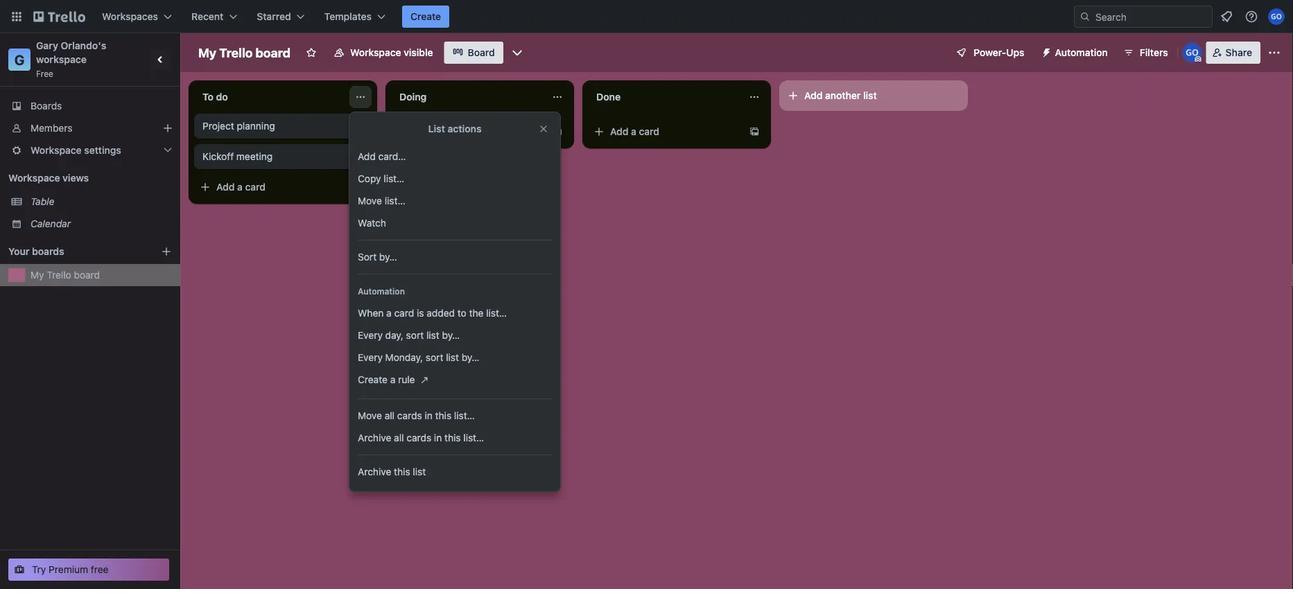 Task type: describe. For each thing, give the bounding box(es) containing it.
copy list… link
[[350, 168, 561, 190]]

open information menu image
[[1245, 10, 1259, 24]]

move all cards in this list…
[[358, 410, 475, 422]]

1 horizontal spatial add a card
[[413, 126, 463, 137]]

your
[[8, 246, 29, 257]]

power-
[[974, 47, 1007, 58]]

every day, sort list by… link
[[350, 325, 561, 347]]

done
[[597, 91, 621, 103]]

boards
[[31, 100, 62, 112]]

sort for monday,
[[426, 352, 444, 364]]

my trello board inside my trello board link
[[31, 270, 100, 281]]

members
[[31, 122, 72, 134]]

0 notifications image
[[1219, 8, 1236, 25]]

your boards
[[8, 246, 64, 257]]

kickoff meeting link
[[203, 150, 364, 164]]

ups
[[1007, 47, 1025, 58]]

add a card for done
[[611, 126, 660, 137]]

planning
[[237, 120, 275, 132]]

kickoff meeting
[[203, 151, 273, 162]]

power-ups button
[[947, 42, 1033, 64]]

list down every day, sort list by… link
[[446, 352, 459, 364]]

move list…
[[358, 195, 406, 207]]

share
[[1226, 47, 1253, 58]]

gary orlando's workspace free
[[36, 40, 109, 78]]

project
[[203, 120, 234, 132]]

move for move list…
[[358, 195, 382, 207]]

add for add another list button
[[805, 90, 823, 101]]

list down "archive all cards in this list…"
[[413, 467, 426, 478]]

table link
[[31, 195, 172, 209]]

2 vertical spatial this
[[394, 467, 410, 478]]

add for add a card button for to do
[[216, 181, 235, 193]]

workspace for workspace views
[[8, 172, 60, 184]]

table
[[31, 196, 54, 207]]

every day, sort list by…
[[358, 330, 460, 341]]

add a card for to do
[[216, 181, 266, 193]]

0 horizontal spatial trello
[[47, 270, 71, 281]]

try premium free
[[32, 564, 109, 576]]

gary orlando's workspace link
[[36, 40, 109, 65]]

search image
[[1080, 11, 1091, 22]]

copy
[[358, 173, 381, 185]]

sort by…
[[358, 251, 397, 263]]

sort by… link
[[350, 246, 561, 268]]

by… for day,
[[442, 330, 460, 341]]

trello inside board name "text field"
[[219, 45, 253, 60]]

by… for monday,
[[462, 352, 480, 364]]

project planning link
[[203, 119, 364, 133]]

copy list…
[[358, 173, 405, 185]]

To do text field
[[194, 86, 347, 108]]

my trello board inside board name "text field"
[[198, 45, 291, 60]]

when
[[358, 308, 384, 319]]

settings
[[84, 145, 121, 156]]

list actions
[[428, 123, 482, 135]]

a right when
[[387, 308, 392, 319]]

card down done text box
[[639, 126, 660, 137]]

sort for day,
[[406, 330, 424, 341]]

workspaces button
[[94, 6, 180, 28]]

workspace settings button
[[0, 139, 180, 162]]

a left rule
[[390, 374, 396, 386]]

free
[[36, 69, 53, 78]]

the
[[469, 308, 484, 319]]

recent button
[[183, 6, 246, 28]]

automation inside button
[[1056, 47, 1109, 58]]

move all cards in this list… link
[[350, 405, 561, 427]]

create from template… image for to do
[[355, 182, 366, 193]]

add a card button for doing
[[391, 121, 547, 143]]

sm image
[[1036, 42, 1056, 61]]

0 horizontal spatial by…
[[379, 251, 397, 263]]

every monday, sort list by…
[[358, 352, 480, 364]]

try premium free button
[[8, 559, 169, 581]]

a down done text box
[[631, 126, 637, 137]]

in for move all cards in this list…
[[425, 410, 433, 422]]

Board name text field
[[191, 42, 298, 64]]

boards
[[32, 246, 64, 257]]

monday,
[[386, 352, 423, 364]]

when a card is added to the list… link
[[350, 302, 561, 325]]

list… down card…
[[384, 173, 405, 185]]

to
[[458, 308, 467, 319]]

add board image
[[161, 246, 172, 257]]

boards link
[[0, 95, 180, 117]]

create for create a rule
[[358, 374, 388, 386]]

watch
[[358, 218, 386, 229]]

workspace for workspace settings
[[31, 145, 82, 156]]

archive this list link
[[350, 461, 561, 484]]

all for move
[[385, 410, 395, 422]]

share button
[[1207, 42, 1261, 64]]

watch link
[[350, 212, 561, 235]]

rule
[[398, 374, 415, 386]]

orlando's
[[61, 40, 106, 51]]

to do
[[203, 91, 228, 103]]

workspace views
[[8, 172, 89, 184]]

board
[[468, 47, 495, 58]]

list… down copy list…
[[385, 195, 406, 207]]

list… up archive all cards in this list… link
[[454, 410, 475, 422]]

move for move all cards in this list…
[[358, 410, 382, 422]]

Doing text field
[[391, 86, 544, 108]]

my trello board link
[[31, 268, 172, 282]]

board link
[[444, 42, 504, 64]]

starred
[[257, 11, 291, 22]]

do
[[216, 91, 228, 103]]

create button
[[402, 6, 450, 28]]

my inside board name "text field"
[[198, 45, 217, 60]]

primary element
[[0, 0, 1294, 33]]

add up copy
[[358, 151, 376, 162]]

card…
[[378, 151, 406, 162]]

meeting
[[237, 151, 273, 162]]

gary
[[36, 40, 58, 51]]

g
[[14, 51, 24, 68]]

add a card button for done
[[588, 121, 744, 143]]

actions
[[448, 123, 482, 135]]

this member is an admin of this board. image
[[1196, 56, 1202, 62]]



Task type: locate. For each thing, give the bounding box(es) containing it.
sort right day,
[[406, 330, 424, 341]]

1 vertical spatial in
[[434, 433, 442, 444]]

sort down every day, sort list by… link
[[426, 352, 444, 364]]

workspace
[[36, 54, 87, 65]]

1 vertical spatial create
[[358, 374, 388, 386]]

0 vertical spatial my
[[198, 45, 217, 60]]

1 move from the top
[[358, 195, 382, 207]]

1 horizontal spatial my
[[198, 45, 217, 60]]

card up "add card…" link at the top of page
[[442, 126, 463, 137]]

trello
[[219, 45, 253, 60], [47, 270, 71, 281]]

by… down every day, sort list by… link
[[462, 352, 480, 364]]

archive all cards in this list…
[[358, 433, 484, 444]]

add a card button up "add card…" link at the top of page
[[391, 121, 547, 143]]

1 archive from the top
[[358, 433, 392, 444]]

0 vertical spatial create
[[411, 11, 441, 22]]

1 vertical spatial my trello board
[[31, 270, 100, 281]]

1 horizontal spatial sort
[[426, 352, 444, 364]]

your boards with 1 items element
[[8, 244, 140, 260]]

archive for archive all cards in this list…
[[358, 433, 392, 444]]

workspace visible
[[350, 47, 433, 58]]

archive this list
[[358, 467, 426, 478]]

sort
[[406, 330, 424, 341], [426, 352, 444, 364]]

added
[[427, 308, 455, 319]]

list inside button
[[864, 90, 877, 101]]

board
[[256, 45, 291, 60], [74, 270, 100, 281]]

workspace visible button
[[325, 42, 442, 64]]

archive inside archive this list link
[[358, 467, 392, 478]]

1 horizontal spatial add a card button
[[391, 121, 547, 143]]

filters
[[1140, 47, 1169, 58]]

1 vertical spatial archive
[[358, 467, 392, 478]]

create a rule
[[358, 374, 415, 386]]

Done text field
[[588, 86, 741, 108]]

automation up when
[[358, 287, 405, 296]]

card down meeting
[[245, 181, 266, 193]]

1 horizontal spatial by…
[[442, 330, 460, 341]]

1 vertical spatial this
[[445, 433, 461, 444]]

cards down move all cards in this list…
[[407, 433, 432, 444]]

0 vertical spatial move
[[358, 195, 382, 207]]

in
[[425, 410, 433, 422], [434, 433, 442, 444]]

every for every day, sort list by…
[[358, 330, 383, 341]]

to
[[203, 91, 214, 103]]

archive down "archive all cards in this list…"
[[358, 467, 392, 478]]

archive for archive this list
[[358, 467, 392, 478]]

1 vertical spatial my
[[31, 270, 44, 281]]

create inside button
[[411, 11, 441, 22]]

in for archive all cards in this list…
[[434, 433, 442, 444]]

list… right the
[[486, 308, 507, 319]]

1 horizontal spatial my trello board
[[198, 45, 291, 60]]

a down kickoff meeting
[[237, 181, 243, 193]]

automation button
[[1036, 42, 1117, 64]]

0 vertical spatial by…
[[379, 251, 397, 263]]

workspace down "members"
[[31, 145, 82, 156]]

move
[[358, 195, 382, 207], [358, 410, 382, 422]]

add a card button down done text box
[[588, 121, 744, 143]]

back to home image
[[33, 6, 85, 28]]

trello down boards at top left
[[47, 270, 71, 281]]

workspace settings
[[31, 145, 121, 156]]

my down your boards
[[31, 270, 44, 281]]

try
[[32, 564, 46, 576]]

move inside move all cards in this list… link
[[358, 410, 382, 422]]

every for every monday, sort list by…
[[358, 352, 383, 364]]

by…
[[379, 251, 397, 263], [442, 330, 460, 341], [462, 352, 480, 364]]

every down when
[[358, 330, 383, 341]]

customize views image
[[510, 46, 524, 60]]

another
[[826, 90, 861, 101]]

add a card button
[[391, 121, 547, 143], [588, 121, 744, 143], [194, 176, 350, 198]]

2 vertical spatial by…
[[462, 352, 480, 364]]

0 vertical spatial every
[[358, 330, 383, 341]]

move list… link
[[350, 190, 561, 212]]

0 vertical spatial in
[[425, 410, 433, 422]]

cards for move
[[397, 410, 422, 422]]

my trello board down starred
[[198, 45, 291, 60]]

automation
[[1056, 47, 1109, 58], [358, 287, 405, 296]]

0 vertical spatial automation
[[1056, 47, 1109, 58]]

create from template… image
[[749, 126, 760, 137]]

move inside move list… link
[[358, 195, 382, 207]]

show menu image
[[1268, 46, 1282, 60]]

workspace inside button
[[350, 47, 401, 58]]

board down starred
[[256, 45, 291, 60]]

1 vertical spatial sort
[[426, 352, 444, 364]]

1 vertical spatial create from template… image
[[355, 182, 366, 193]]

calendar
[[31, 218, 71, 230]]

0 vertical spatial sort
[[406, 330, 424, 341]]

0 horizontal spatial board
[[74, 270, 100, 281]]

0 horizontal spatial sort
[[406, 330, 424, 341]]

add another list
[[805, 90, 877, 101]]

filters button
[[1120, 42, 1173, 64]]

premium
[[49, 564, 88, 576]]

kickoff
[[203, 151, 234, 162]]

1 vertical spatial by…
[[442, 330, 460, 341]]

all down move all cards in this list…
[[394, 433, 404, 444]]

workspaces
[[102, 11, 158, 22]]

archive up archive this list on the left bottom
[[358, 433, 392, 444]]

add another list button
[[780, 80, 969, 111]]

0 vertical spatial board
[[256, 45, 291, 60]]

1 horizontal spatial create
[[411, 11, 441, 22]]

create from template… image
[[552, 126, 563, 137], [355, 182, 366, 193]]

0 horizontal spatial create from template… image
[[355, 182, 366, 193]]

in down move all cards in this list… link
[[434, 433, 442, 444]]

list right another
[[864, 90, 877, 101]]

0 horizontal spatial in
[[425, 410, 433, 422]]

a left actions
[[434, 126, 440, 137]]

automation down search image at top right
[[1056, 47, 1109, 58]]

add for add a card button associated with done
[[611, 126, 629, 137]]

doing
[[400, 91, 427, 103]]

1 vertical spatial board
[[74, 270, 100, 281]]

add a card down kickoff meeting
[[216, 181, 266, 193]]

cards for archive
[[407, 433, 432, 444]]

add down done
[[611, 126, 629, 137]]

my down recent
[[198, 45, 217, 60]]

0 horizontal spatial create
[[358, 374, 388, 386]]

all
[[385, 410, 395, 422], [394, 433, 404, 444]]

add left another
[[805, 90, 823, 101]]

power-ups
[[974, 47, 1025, 58]]

this for archive all cards in this list…
[[445, 433, 461, 444]]

calendar link
[[31, 217, 172, 231]]

a
[[434, 126, 440, 137], [631, 126, 637, 137], [237, 181, 243, 193], [387, 308, 392, 319], [390, 374, 396, 386]]

0 horizontal spatial automation
[[358, 287, 405, 296]]

add card… link
[[350, 146, 561, 168]]

Search field
[[1091, 6, 1213, 27]]

0 vertical spatial my trello board
[[198, 45, 291, 60]]

starred button
[[249, 6, 313, 28]]

is
[[417, 308, 424, 319]]

views
[[63, 172, 89, 184]]

1 horizontal spatial board
[[256, 45, 291, 60]]

0 horizontal spatial my trello board
[[31, 270, 100, 281]]

this for move all cards in this list…
[[435, 410, 452, 422]]

2 vertical spatial workspace
[[8, 172, 60, 184]]

add down the kickoff
[[216, 181, 235, 193]]

0 vertical spatial create from template… image
[[552, 126, 563, 137]]

1 vertical spatial trello
[[47, 270, 71, 281]]

add a card button down kickoff meeting link
[[194, 176, 350, 198]]

this up archive all cards in this list… link
[[435, 410, 452, 422]]

add a card down done
[[611, 126, 660, 137]]

workspace for workspace visible
[[350, 47, 401, 58]]

2 every from the top
[[358, 352, 383, 364]]

1 vertical spatial cards
[[407, 433, 432, 444]]

list… down move all cards in this list… link
[[464, 433, 484, 444]]

0 vertical spatial trello
[[219, 45, 253, 60]]

in up "archive all cards in this list…"
[[425, 410, 433, 422]]

cards up "archive all cards in this list…"
[[397, 410, 422, 422]]

1 horizontal spatial automation
[[1056, 47, 1109, 58]]

list
[[864, 90, 877, 101], [427, 330, 440, 341], [446, 352, 459, 364], [413, 467, 426, 478]]

recent
[[192, 11, 224, 22]]

list…
[[384, 173, 405, 185], [385, 195, 406, 207], [486, 308, 507, 319], [454, 410, 475, 422], [464, 433, 484, 444]]

g link
[[8, 49, 31, 71]]

move down create a rule
[[358, 410, 382, 422]]

2 horizontal spatial add a card button
[[588, 121, 744, 143]]

0 vertical spatial archive
[[358, 433, 392, 444]]

switch to… image
[[10, 10, 24, 24]]

2 horizontal spatial add a card
[[611, 126, 660, 137]]

board inside "text field"
[[256, 45, 291, 60]]

every up create a rule
[[358, 352, 383, 364]]

workspace up table
[[8, 172, 60, 184]]

all down create a rule
[[385, 410, 395, 422]]

when a card is added to the list…
[[358, 308, 507, 319]]

1 vertical spatial move
[[358, 410, 382, 422]]

1 vertical spatial all
[[394, 433, 404, 444]]

create left rule
[[358, 374, 388, 386]]

gary orlando (garyorlando) image
[[1269, 8, 1286, 25]]

archive all cards in this list… link
[[350, 427, 561, 450]]

day,
[[386, 330, 404, 341]]

1 horizontal spatial create from template… image
[[552, 126, 563, 137]]

star or unstar board image
[[306, 47, 317, 58]]

2 horizontal spatial by…
[[462, 352, 480, 364]]

move down copy
[[358, 195, 382, 207]]

members link
[[0, 117, 180, 139]]

1 horizontal spatial trello
[[219, 45, 253, 60]]

list
[[428, 123, 445, 135]]

archive inside archive all cards in this list… link
[[358, 433, 392, 444]]

this down "archive all cards in this list…"
[[394, 467, 410, 478]]

0 vertical spatial cards
[[397, 410, 422, 422]]

create
[[411, 11, 441, 22], [358, 374, 388, 386]]

0 horizontal spatial my
[[31, 270, 44, 281]]

trello down recent popup button
[[219, 45, 253, 60]]

1 vertical spatial workspace
[[31, 145, 82, 156]]

this down move all cards in this list… link
[[445, 433, 461, 444]]

by… down when a card is added to the list… link
[[442, 330, 460, 341]]

my inside my trello board link
[[31, 270, 44, 281]]

sort inside every monday, sort list by… link
[[426, 352, 444, 364]]

1 vertical spatial every
[[358, 352, 383, 364]]

add a card button for to do
[[194, 176, 350, 198]]

1 horizontal spatial in
[[434, 433, 442, 444]]

add a card up "add card…" link at the top of page
[[413, 126, 463, 137]]

by… right sort
[[379, 251, 397, 263]]

sort inside every day, sort list by… link
[[406, 330, 424, 341]]

workspace down templates dropdown button in the left of the page
[[350, 47, 401, 58]]

0 vertical spatial workspace
[[350, 47, 401, 58]]

templates
[[324, 11, 372, 22]]

all for archive
[[394, 433, 404, 444]]

add down doing
[[413, 126, 432, 137]]

create up visible
[[411, 11, 441, 22]]

board down your boards with 1 items element
[[74, 270, 100, 281]]

2 archive from the top
[[358, 467, 392, 478]]

gary orlando (garyorlando) image
[[1183, 43, 1203, 62]]

0 vertical spatial all
[[385, 410, 395, 422]]

my trello board down your boards with 1 items element
[[31, 270, 100, 281]]

1 every from the top
[[358, 330, 383, 341]]

0 horizontal spatial add a card button
[[194, 176, 350, 198]]

2 move from the top
[[358, 410, 382, 422]]

workspace navigation collapse icon image
[[151, 50, 171, 69]]

list down when a card is added to the list… at left
[[427, 330, 440, 341]]

workspace inside popup button
[[31, 145, 82, 156]]

workspace
[[350, 47, 401, 58], [31, 145, 82, 156], [8, 172, 60, 184]]

every monday, sort list by… link
[[350, 347, 561, 369]]

visible
[[404, 47, 433, 58]]

create from template… image for doing
[[552, 126, 563, 137]]

templates button
[[316, 6, 394, 28]]

1 vertical spatial automation
[[358, 287, 405, 296]]

0 vertical spatial this
[[435, 410, 452, 422]]

add card…
[[358, 151, 406, 162]]

card left "is" on the bottom
[[394, 308, 414, 319]]

project planning
[[203, 120, 275, 132]]

add
[[805, 90, 823, 101], [413, 126, 432, 137], [611, 126, 629, 137], [358, 151, 376, 162], [216, 181, 235, 193]]

this
[[435, 410, 452, 422], [445, 433, 461, 444], [394, 467, 410, 478]]

0 horizontal spatial add a card
[[216, 181, 266, 193]]

sort
[[358, 251, 377, 263]]

create for create
[[411, 11, 441, 22]]



Task type: vqa. For each thing, say whether or not it's contained in the screenshot.
'Market'
no



